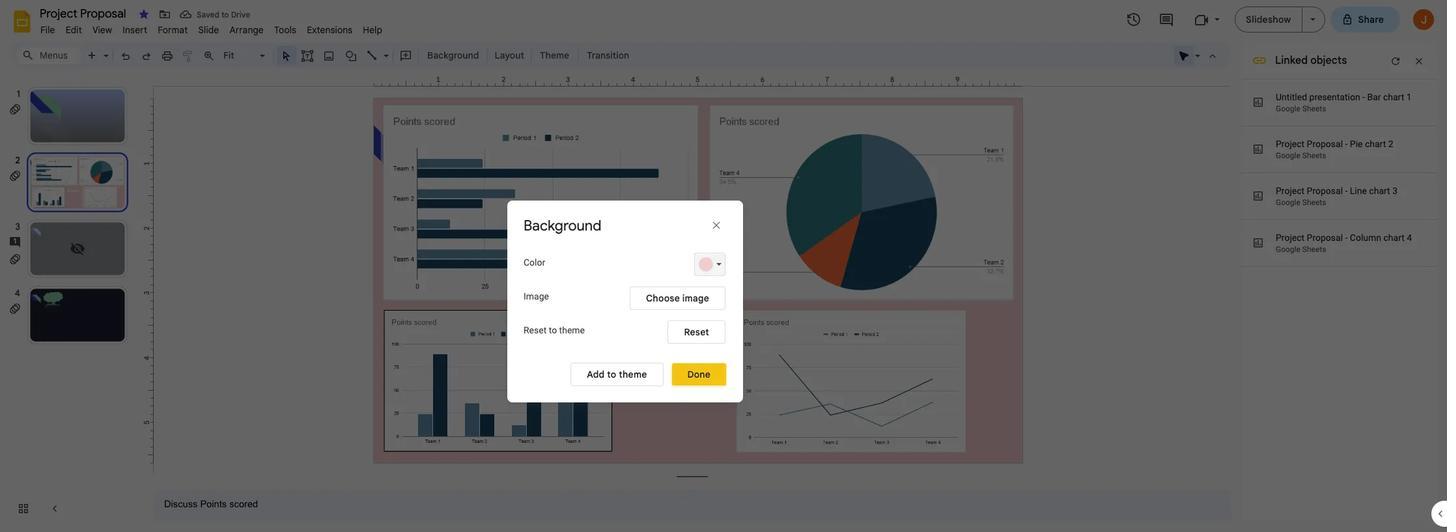 Task type: vqa. For each thing, say whether or not it's contained in the screenshot.
very
no



Task type: locate. For each thing, give the bounding box(es) containing it.
2 proposal from the top
[[1307, 186, 1343, 196]]

transition
[[587, 49, 629, 61]]

image
[[682, 292, 709, 304]]

1 google from the top
[[1276, 104, 1300, 113]]

2 vertical spatial proposal
[[1307, 233, 1343, 243]]

theme
[[540, 49, 569, 61]]

- left "pie"
[[1345, 139, 1348, 149]]

background
[[427, 49, 479, 61], [524, 217, 601, 234]]

theme inside button
[[619, 369, 647, 380]]

- left bar
[[1363, 92, 1365, 102]]

theme right "add"
[[619, 369, 647, 380]]

0 vertical spatial to
[[221, 9, 229, 19]]

google for untitled presentation - bar chart 1
[[1276, 104, 1300, 113]]

presentation
[[1309, 92, 1360, 102]]

4
[[1407, 233, 1412, 243]]

add
[[587, 369, 605, 380]]

project proposal - pie chart 2 google sheets
[[1276, 139, 1393, 160]]

0 vertical spatial project
[[1276, 139, 1305, 149]]

reset for reset
[[684, 326, 709, 338]]

background button
[[421, 46, 485, 65]]

sheets down presentation
[[1302, 104, 1326, 113]]

- left column
[[1345, 233, 1348, 243]]

1 horizontal spatial background
[[524, 217, 601, 234]]

menu bar inside menu bar banner
[[35, 17, 388, 38]]

3 proposal from the top
[[1307, 233, 1343, 243]]

to inside menu bar banner
[[221, 9, 229, 19]]

sheets for untitled presentation - bar chart 1
[[1302, 104, 1326, 113]]

chart inside "untitled presentation - bar chart 1 google sheets"
[[1383, 92, 1404, 102]]

proposal left "pie"
[[1307, 139, 1343, 149]]

theme up add to theme button
[[559, 325, 585, 335]]

google down project proposal - pie chart 2 element
[[1276, 151, 1300, 160]]

- for pie
[[1345, 139, 1348, 149]]

navigation
[[0, 74, 143, 532]]

google inside the project proposal - column chart 4 google sheets
[[1276, 245, 1300, 254]]

google inside project proposal - pie chart 2 google sheets
[[1276, 151, 1300, 160]]

sheets inside the project proposal - column chart 4 google sheets
[[1302, 245, 1326, 254]]

1 proposal from the top
[[1307, 139, 1343, 149]]

proposal inside the project proposal - column chart 4 google sheets
[[1307, 233, 1343, 243]]

chart for column
[[1384, 233, 1405, 243]]

1 horizontal spatial theme
[[619, 369, 647, 380]]

1 horizontal spatial to
[[549, 325, 557, 335]]

chart
[[1383, 92, 1404, 102], [1365, 139, 1386, 149], [1369, 186, 1390, 196], [1384, 233, 1405, 243]]

project proposal - column chart 4 element
[[1276, 233, 1412, 243]]

proposal inside project proposal - pie chart 2 google sheets
[[1307, 139, 1343, 149]]

google down project proposal - line chart 3 element
[[1276, 198, 1300, 207]]

1
[[1407, 92, 1412, 102]]

sheets inside "untitled presentation - bar chart 1 google sheets"
[[1302, 104, 1326, 113]]

chart left the 2
[[1365, 139, 1386, 149]]

to
[[221, 9, 229, 19], [549, 325, 557, 335], [607, 369, 616, 380]]

google inside 'project proposal - line chart 3 google sheets'
[[1276, 198, 1300, 207]]

sheets down project proposal - column chart 4 element
[[1302, 245, 1326, 254]]

sheets
[[1302, 104, 1326, 113], [1302, 151, 1326, 160], [1302, 198, 1326, 207], [1302, 245, 1326, 254]]

chart inside project proposal - pie chart 2 google sheets
[[1365, 139, 1386, 149]]

choose image button
[[630, 286, 726, 310]]

proposal inside 'project proposal - line chart 3 google sheets'
[[1307, 186, 1343, 196]]

project proposal - pie chart 2 element
[[1276, 139, 1393, 149]]

google down project proposal - column chart 4 element
[[1276, 245, 1300, 254]]

reset to theme
[[524, 325, 585, 335]]

project inside project proposal - pie chart 2 google sheets
[[1276, 139, 1305, 149]]

menu bar
[[35, 17, 388, 38]]

1 vertical spatial proposal
[[1307, 186, 1343, 196]]

to left drive
[[221, 9, 229, 19]]

to right "add"
[[607, 369, 616, 380]]

done
[[687, 369, 711, 380]]

main toolbar
[[81, 46, 636, 65]]

linked objects section
[[1239, 0, 1437, 522]]

- left line
[[1345, 186, 1348, 196]]

to down image
[[549, 325, 557, 335]]

chart left 4
[[1384, 233, 1405, 243]]

3 project from the top
[[1276, 233, 1305, 243]]

1 project from the top
[[1276, 139, 1305, 149]]

objects
[[1311, 54, 1347, 67]]

theme
[[559, 325, 585, 335], [619, 369, 647, 380]]

project down project proposal - pie chart 2 google sheets
[[1276, 186, 1305, 196]]

1 vertical spatial background
[[524, 217, 601, 234]]

3 sheets from the top
[[1302, 198, 1326, 207]]

chart inside the project proposal - column chart 4 google sheets
[[1384, 233, 1405, 243]]

1 vertical spatial to
[[549, 325, 557, 335]]

chart left 3
[[1369, 186, 1390, 196]]

2 horizontal spatial to
[[607, 369, 616, 380]]

chart left '1' on the right top
[[1383, 92, 1404, 102]]

4 google from the top
[[1276, 245, 1300, 254]]

background heading
[[524, 217, 654, 235]]

project for project proposal - pie chart 2
[[1276, 139, 1305, 149]]

share. private to only me. image
[[1341, 13, 1353, 25]]

1 sheets from the top
[[1302, 104, 1326, 113]]

1 horizontal spatial reset
[[684, 326, 709, 338]]

to for saved
[[221, 9, 229, 19]]

theme for add to theme
[[619, 369, 647, 380]]

sheets inside project proposal - pie chart 2 google sheets
[[1302, 151, 1326, 160]]

saved to drive
[[197, 9, 250, 19]]

0 horizontal spatial background
[[427, 49, 479, 61]]

0 horizontal spatial theme
[[559, 325, 585, 335]]

1 vertical spatial theme
[[619, 369, 647, 380]]

0 horizontal spatial reset
[[524, 325, 547, 335]]

project
[[1276, 139, 1305, 149], [1276, 186, 1305, 196], [1276, 233, 1305, 243]]

sheets down project proposal - pie chart 2 element
[[1302, 151, 1326, 160]]

google
[[1276, 104, 1300, 113], [1276, 151, 1300, 160], [1276, 198, 1300, 207], [1276, 245, 1300, 254]]

background inside background button
[[427, 49, 479, 61]]

sheets inside 'project proposal - line chart 3 google sheets'
[[1302, 198, 1326, 207]]

sheets down project proposal - line chart 3 element
[[1302, 198, 1326, 207]]

google down the untitled
[[1276, 104, 1300, 113]]

chart inside 'project proposal - line chart 3 google sheets'
[[1369, 186, 1390, 196]]

untitled
[[1276, 92, 1307, 102]]

0 vertical spatial background
[[427, 49, 479, 61]]

menu bar banner
[[0, 0, 1447, 532]]

drive
[[231, 9, 250, 19]]

2 vertical spatial project
[[1276, 233, 1305, 243]]

0 vertical spatial proposal
[[1307, 139, 1343, 149]]

saved to drive button
[[176, 5, 253, 23]]

proposal for column
[[1307, 233, 1343, 243]]

bar
[[1367, 92, 1381, 102]]

Rename text field
[[35, 5, 134, 21]]

project inside 'project proposal - line chart 3 google sheets'
[[1276, 186, 1305, 196]]

- for column
[[1345, 233, 1348, 243]]

project down 'project proposal - line chart 3 google sheets'
[[1276, 233, 1305, 243]]

transition button
[[581, 46, 635, 65]]

2 vertical spatial to
[[607, 369, 616, 380]]

2 google from the top
[[1276, 151, 1300, 160]]

linked
[[1275, 54, 1308, 67]]

reset button
[[668, 320, 726, 344]]

2 project from the top
[[1276, 186, 1305, 196]]

project inside the project proposal - column chart 4 google sheets
[[1276, 233, 1305, 243]]

- inside project proposal - pie chart 2 google sheets
[[1345, 139, 1348, 149]]

- inside the project proposal - column chart 4 google sheets
[[1345, 233, 1348, 243]]

3
[[1392, 186, 1398, 196]]

proposal left line
[[1307, 186, 1343, 196]]

reset inside button
[[684, 326, 709, 338]]

project down the untitled
[[1276, 139, 1305, 149]]

theme button
[[534, 46, 575, 65]]

- inside "untitled presentation - bar chart 1 google sheets"
[[1363, 92, 1365, 102]]

4 sheets from the top
[[1302, 245, 1326, 254]]

reset
[[524, 325, 547, 335], [684, 326, 709, 338]]

proposal left column
[[1307, 233, 1343, 243]]

sheets for project proposal - column chart 4
[[1302, 245, 1326, 254]]

background application
[[0, 0, 1447, 532]]

0 vertical spatial theme
[[559, 325, 585, 335]]

chart for bar
[[1383, 92, 1404, 102]]

google inside "untitled presentation - bar chart 1 google sheets"
[[1276, 104, 1300, 113]]

proposal
[[1307, 139, 1343, 149], [1307, 186, 1343, 196], [1307, 233, 1343, 243]]

1 vertical spatial project
[[1276, 186, 1305, 196]]

- inside 'project proposal - line chart 3 google sheets'
[[1345, 186, 1348, 196]]

2 sheets from the top
[[1302, 151, 1326, 160]]

choose image
[[646, 292, 709, 304]]

-
[[1363, 92, 1365, 102], [1345, 139, 1348, 149], [1345, 186, 1348, 196], [1345, 233, 1348, 243]]

linked objects
[[1275, 54, 1347, 67]]

0 horizontal spatial to
[[221, 9, 229, 19]]

3 google from the top
[[1276, 198, 1300, 207]]



Task type: describe. For each thing, give the bounding box(es) containing it.
Star checkbox
[[135, 5, 153, 23]]

navigation inside background "application"
[[0, 74, 143, 532]]

choose
[[646, 292, 680, 304]]

reset for reset to theme
[[524, 325, 547, 335]]

project proposal - line chart 3 google sheets
[[1276, 186, 1398, 207]]

add to theme
[[587, 369, 647, 380]]

proposal for line
[[1307, 186, 1343, 196]]

mode and view toolbar
[[1174, 42, 1223, 68]]

project proposal - line chart 3 element
[[1276, 186, 1398, 196]]

background inside background 'heading'
[[524, 217, 601, 234]]

project proposal - column chart 4 google sheets
[[1276, 233, 1412, 254]]

- for line
[[1345, 186, 1348, 196]]

pie
[[1350, 139, 1363, 149]]

background dialog
[[507, 201, 743, 402]]

proposal for pie
[[1307, 139, 1343, 149]]

image
[[524, 291, 549, 302]]

chart for pie
[[1365, 139, 1386, 149]]

done button
[[671, 363, 727, 386]]

google for project proposal - pie chart 2
[[1276, 151, 1300, 160]]

- for bar
[[1363, 92, 1365, 102]]

2
[[1388, 139, 1393, 149]]

untitled presentation - bar chart 1 element
[[1276, 92, 1412, 102]]

sheets for project proposal - line chart 3
[[1302, 198, 1326, 207]]

theme for reset to theme
[[559, 325, 585, 335]]

saved
[[197, 9, 219, 19]]

column
[[1350, 233, 1381, 243]]

add to theme button
[[571, 363, 663, 386]]

to for reset
[[549, 325, 557, 335]]

google for project proposal - line chart 3
[[1276, 198, 1300, 207]]

color
[[524, 257, 545, 268]]

chart for line
[[1369, 186, 1390, 196]]

google for project proposal - column chart 4
[[1276, 245, 1300, 254]]

Menus field
[[16, 46, 81, 64]]

line
[[1350, 186, 1367, 196]]

project for project proposal - column chart 4
[[1276, 233, 1305, 243]]

project for project proposal - line chart 3
[[1276, 186, 1305, 196]]

to for add
[[607, 369, 616, 380]]

sheets for project proposal - pie chart 2
[[1302, 151, 1326, 160]]

untitled presentation - bar chart 1 google sheets
[[1276, 92, 1412, 113]]



